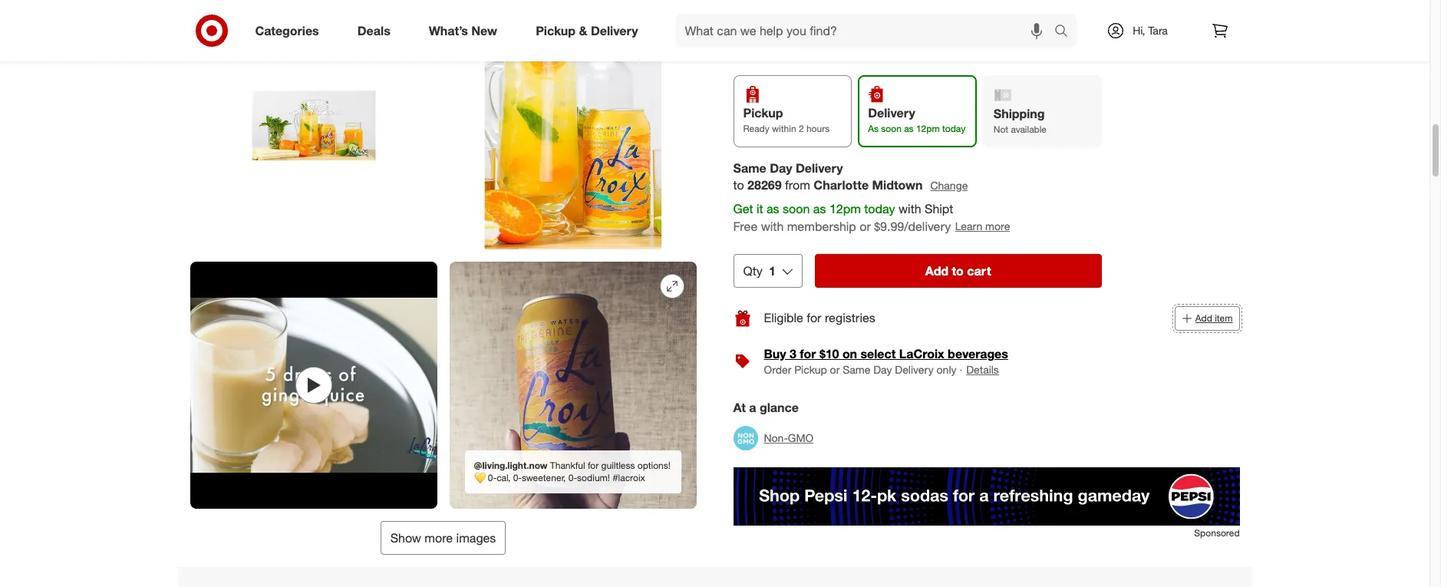 Task type: locate. For each thing, give the bounding box(es) containing it.
1 vertical spatial to
[[952, 263, 964, 279]]

0 horizontal spatial more
[[425, 531, 453, 546]]

photo from @living.light.now, 8 of 11 image
[[449, 262, 697, 509]]

for inside thankful for guiltless options! 💛 0-cal, 0-sweetener, 0-sodium!  #lacroix
[[588, 460, 599, 472]]

( $0.04 /fluid ounce )
[[777, 1, 868, 14]]

glance
[[760, 400, 799, 415]]

2 vertical spatial pickup
[[795, 363, 827, 376]]

0 vertical spatial 12pm
[[917, 123, 940, 135]]

non-
[[764, 432, 788, 445]]

shipping
[[994, 106, 1045, 122]]

1 horizontal spatial day
[[874, 363, 892, 376]]

at
[[734, 400, 746, 415]]

1 vertical spatial pickup
[[743, 105, 783, 121]]

12pm inside get it as soon as 12pm today with shipt free with membership or $9.99/delivery learn more
[[830, 201, 861, 217]]

more right learn
[[986, 220, 1011, 233]]

for up sodium!
[[588, 460, 599, 472]]

1 vertical spatial day
[[874, 363, 892, 376]]

same up to 28269
[[734, 160, 767, 175]]

$10
[[820, 346, 839, 362]]

cal,
[[497, 472, 511, 484]]

day inside the buy 3 for $10 on select lacroix beverages order pickup or same day delivery only ∙ details
[[874, 363, 892, 376]]

delivery down lacroix
[[895, 363, 934, 376]]

0 vertical spatial same
[[734, 160, 767, 175]]

1 1 from the top
[[769, 43, 775, 56]]

midtown
[[873, 178, 923, 193]]

item
[[837, 43, 858, 56], [1215, 312, 1233, 324]]

order
[[764, 363, 792, 376]]

1 vertical spatial with
[[761, 219, 784, 234]]

add for add item
[[1196, 312, 1213, 324]]

add inside add to cart button
[[926, 263, 949, 279]]

hi,
[[1133, 24, 1146, 37]]

show more images
[[390, 531, 496, 546]]

buy
[[764, 346, 787, 362]]

1 horizontal spatial more
[[986, 220, 1011, 233]]

or down $10
[[830, 363, 840, 376]]

non-gmo button
[[734, 422, 814, 455]]

item inside the 'add item' button
[[1215, 312, 1233, 324]]

1 horizontal spatial soon
[[882, 123, 902, 135]]

to left cart
[[952, 263, 964, 279]]

0 vertical spatial to
[[734, 178, 744, 193]]

today left not
[[943, 123, 966, 135]]

0 vertical spatial item
[[837, 43, 858, 56]]

1 horizontal spatial or
[[860, 219, 871, 234]]

show
[[390, 531, 421, 546]]

2 horizontal spatial 0-
[[569, 472, 577, 484]]

12pm right as
[[917, 123, 940, 135]]

1 horizontal spatial today
[[943, 123, 966, 135]]

qty
[[743, 263, 763, 279]]

what's
[[429, 23, 468, 38]]

1 vertical spatial or
[[830, 363, 840, 376]]

beverages
[[948, 346, 1009, 362]]

with up $9.99/delivery
[[899, 201, 922, 217]]

today inside get it as soon as 12pm today with shipt free with membership or $9.99/delivery learn more
[[865, 201, 896, 217]]

as right as
[[904, 123, 914, 135]]

sodium!
[[577, 472, 610, 484]]

0 vertical spatial pickup
[[536, 23, 576, 38]]

1 vertical spatial add
[[1196, 312, 1213, 324]]

more
[[986, 220, 1011, 233], [425, 531, 453, 546]]

1 horizontal spatial add
[[1196, 312, 1213, 324]]

on
[[843, 346, 858, 362]]

or inside get it as soon as 12pm today with shipt free with membership or $9.99/delivery learn more
[[860, 219, 871, 234]]

pickup
[[536, 23, 576, 38], [743, 105, 783, 121], [795, 363, 827, 376]]

gmo
[[788, 432, 814, 445]]

1
[[769, 43, 775, 56], [769, 263, 776, 279]]

delivery inside delivery as soon as 12pm today
[[868, 105, 916, 121]]

add inside the 'add item' button
[[1196, 312, 1213, 324]]

0 horizontal spatial day
[[770, 160, 793, 175]]

show more images button
[[380, 521, 506, 555]]

pickup inside pickup ready within 2 hours
[[743, 105, 783, 121]]

pickup for &
[[536, 23, 576, 38]]

select
[[861, 346, 896, 362]]

2 horizontal spatial as
[[904, 123, 914, 135]]

0 horizontal spatial pickup
[[536, 23, 576, 38]]

with down it
[[761, 219, 784, 234]]

pickup ready within 2 hours
[[743, 105, 830, 135]]

pickup down 3
[[795, 363, 827, 376]]

learn
[[956, 220, 983, 233]]

1 horizontal spatial to
[[952, 263, 964, 279]]

add to cart
[[926, 263, 991, 279]]

2
[[799, 123, 804, 135]]

0 horizontal spatial soon
[[783, 201, 810, 217]]

0 vertical spatial or
[[860, 219, 871, 234]]

pickup left & at the top of the page
[[536, 23, 576, 38]]

2 1 from the top
[[769, 263, 776, 279]]

(
[[780, 1, 782, 14]]

1 vertical spatial item
[[1215, 312, 1233, 324]]

0 vertical spatial soon
[[882, 123, 902, 135]]

0- down thankful
[[569, 472, 577, 484]]

soon
[[882, 123, 902, 135], [783, 201, 810, 217]]

see 1 deal for this item link
[[734, 39, 1240, 60]]

add
[[926, 263, 949, 279], [1196, 312, 1213, 324]]

soon inside delivery as soon as 12pm today
[[882, 123, 902, 135]]

day up 28269
[[770, 160, 793, 175]]

day down buy 3 for $10 on select lacroix beverages link at bottom
[[874, 363, 892, 376]]

1 vertical spatial 1
[[769, 263, 776, 279]]

0-
[[488, 472, 497, 484], [513, 472, 522, 484], [569, 472, 577, 484]]

soon down from
[[783, 201, 810, 217]]

as
[[904, 123, 914, 135], [767, 201, 780, 217], [814, 201, 826, 217]]

change button
[[930, 177, 969, 194]]

0 vertical spatial day
[[770, 160, 793, 175]]

0 vertical spatial 1
[[769, 43, 775, 56]]

0 horizontal spatial with
[[761, 219, 784, 234]]

1 horizontal spatial with
[[899, 201, 922, 217]]

0 horizontal spatial or
[[830, 363, 840, 376]]

1 right qty
[[769, 263, 776, 279]]

search
[[1048, 24, 1084, 40]]

pickup & delivery link
[[523, 14, 658, 48]]

1 vertical spatial soon
[[783, 201, 810, 217]]

)
[[865, 1, 868, 14]]

deal
[[778, 43, 799, 56]]

guiltless
[[602, 460, 635, 472]]

same inside the buy 3 for $10 on select lacroix beverages order pickup or same day delivery only ∙ details
[[843, 363, 871, 376]]

as up membership
[[814, 201, 826, 217]]

1 vertical spatial same
[[843, 363, 871, 376]]

item inside see 1 deal for this item link
[[837, 43, 858, 56]]

0- right cal,
[[513, 472, 522, 484]]

0 horizontal spatial today
[[865, 201, 896, 217]]

to inside button
[[952, 263, 964, 279]]

soon right as
[[882, 123, 902, 135]]

options!
[[638, 460, 671, 472]]

delivery up as
[[868, 105, 916, 121]]

0 vertical spatial with
[[899, 201, 922, 217]]

membership
[[787, 219, 857, 234]]

image gallery element
[[190, 0, 697, 555]]

learn more button
[[955, 218, 1011, 236]]

with
[[899, 201, 922, 217], [761, 219, 784, 234]]

1 right 'see'
[[769, 43, 775, 56]]

1 horizontal spatial same
[[843, 363, 871, 376]]

pickup & delivery
[[536, 23, 638, 38]]

delivery up from
[[796, 160, 843, 175]]

pickup up ready
[[743, 105, 783, 121]]

as right it
[[767, 201, 780, 217]]

1 horizontal spatial 0-
[[513, 472, 522, 484]]

for left this
[[802, 43, 814, 56]]

it
[[757, 201, 763, 217]]

today down from charlotte midtown change
[[865, 201, 896, 217]]

💛
[[474, 472, 486, 484]]

thankful
[[550, 460, 585, 472]]

1 vertical spatial 12pm
[[830, 201, 861, 217]]

advertisement region
[[734, 468, 1240, 526]]

or
[[860, 219, 871, 234], [830, 363, 840, 376]]

0- right 💛
[[488, 472, 497, 484]]

1 vertical spatial today
[[865, 201, 896, 217]]

for right 3
[[800, 346, 816, 362]]

3
[[790, 346, 797, 362]]

0 vertical spatial more
[[986, 220, 1011, 233]]

0 horizontal spatial item
[[837, 43, 858, 56]]

1 horizontal spatial item
[[1215, 312, 1233, 324]]

2 horizontal spatial pickup
[[795, 363, 827, 376]]

to
[[734, 178, 744, 193], [952, 263, 964, 279]]

pickup inside the buy 3 for $10 on select lacroix beverages order pickup or same day delivery only ∙ details
[[795, 363, 827, 376]]

2 0- from the left
[[513, 472, 522, 484]]

0 vertical spatial add
[[926, 263, 949, 279]]

to up get
[[734, 178, 744, 193]]

for
[[802, 43, 814, 56], [807, 311, 822, 326], [800, 346, 816, 362], [588, 460, 599, 472]]

within
[[772, 123, 797, 135]]

images
[[456, 531, 496, 546]]

today
[[943, 123, 966, 135], [865, 201, 896, 217]]

more right the show
[[425, 531, 453, 546]]

new
[[472, 23, 498, 38]]

add for add to cart
[[926, 263, 949, 279]]

1 horizontal spatial 12pm
[[917, 123, 940, 135]]

charlotte
[[814, 178, 869, 193]]

0 horizontal spatial add
[[926, 263, 949, 279]]

or down from charlotte midtown change
[[860, 219, 871, 234]]

a
[[749, 400, 757, 415]]

same down on
[[843, 363, 871, 376]]

pickup for ready
[[743, 105, 783, 121]]

0 vertical spatial today
[[943, 123, 966, 135]]

12pm down the charlotte
[[830, 201, 861, 217]]

0 horizontal spatial 0-
[[488, 472, 497, 484]]

0 horizontal spatial 12pm
[[830, 201, 861, 217]]

1 horizontal spatial pickup
[[743, 105, 783, 121]]

1 vertical spatial more
[[425, 531, 453, 546]]

12pm
[[917, 123, 940, 135], [830, 201, 861, 217]]



Task type: describe. For each thing, give the bounding box(es) containing it.
3 0- from the left
[[569, 472, 577, 484]]

hours
[[807, 123, 830, 135]]

lacroix
[[899, 346, 945, 362]]

tara
[[1149, 24, 1168, 37]]

0 horizontal spatial to
[[734, 178, 744, 193]]

hi, tara
[[1133, 24, 1168, 37]]

or inside the buy 3 for $10 on select lacroix beverages order pickup or same day delivery only ∙ details
[[830, 363, 840, 376]]

see
[[747, 43, 766, 56]]

#lacroix
[[613, 472, 645, 484]]

@living.light.now
[[474, 460, 548, 472]]

registries
[[825, 311, 876, 326]]

$9.99/delivery
[[875, 219, 951, 234]]

what's new link
[[416, 14, 517, 48]]

categories link
[[242, 14, 338, 48]]

change
[[931, 179, 968, 192]]

shipt
[[925, 201, 954, 217]]

1 0- from the left
[[488, 472, 497, 484]]

deals
[[358, 23, 391, 38]]

add item button
[[1175, 306, 1240, 331]]

as inside delivery as soon as 12pm today
[[904, 123, 914, 135]]

0 horizontal spatial same
[[734, 160, 767, 175]]

from
[[785, 178, 811, 193]]

lacroix sparkling water tangerine - 8pk/12 fl oz cans, 5 of 11 image
[[190, 2, 437, 250]]

search button
[[1048, 14, 1084, 51]]

what's new
[[429, 23, 498, 38]]

eligible
[[764, 311, 804, 326]]

for inside the buy 3 for $10 on select lacroix beverages order pickup or same day delivery only ∙ details
[[800, 346, 816, 362]]

as
[[868, 123, 879, 135]]

delivery right & at the top of the page
[[591, 23, 638, 38]]

12pm inside delivery as soon as 12pm today
[[917, 123, 940, 135]]

28269
[[748, 178, 782, 193]]

details
[[967, 363, 999, 376]]

more inside button
[[425, 531, 453, 546]]

details button
[[966, 362, 1000, 379]]

free
[[734, 219, 758, 234]]

available
[[1011, 124, 1047, 135]]

from charlotte midtown change
[[785, 178, 968, 193]]

cart
[[968, 263, 991, 279]]

deals link
[[344, 14, 410, 48]]

for right eligible
[[807, 311, 822, 326]]

ounce
[[836, 1, 865, 14]]

sweetener,
[[522, 472, 566, 484]]

thankful for guiltless options! 💛 0-cal, 0-sweetener, 0-sodium!  #lacroix
[[474, 460, 671, 484]]

categories
[[255, 23, 319, 38]]

shipping not available
[[994, 106, 1047, 135]]

only
[[937, 363, 957, 376]]

sponsored
[[1195, 527, 1240, 539]]

today inside delivery as soon as 12pm today
[[943, 123, 966, 135]]

same day delivery
[[734, 160, 843, 175]]

see 1 deal for this item
[[747, 43, 858, 56]]

get
[[734, 201, 753, 217]]

buy 3 for $10 on select lacroix beverages order pickup or same day delivery only ∙ details
[[764, 346, 1009, 376]]

ready
[[743, 123, 770, 135]]

&
[[579, 23, 588, 38]]

soon inside get it as soon as 12pm today with shipt free with membership or $9.99/delivery learn more
[[783, 201, 810, 217]]

lacroix sparkling water tangerine - 8pk/12 fl oz cans, 6 of 11 image
[[449, 2, 697, 250]]

not
[[994, 124, 1009, 135]]

∙
[[960, 363, 963, 376]]

get it as soon as 12pm today with shipt free with membership or $9.99/delivery learn more
[[734, 201, 1011, 234]]

non-gmo
[[764, 432, 814, 445]]

1 for qty
[[769, 263, 776, 279]]

1 for see
[[769, 43, 775, 56]]

What can we help you find? suggestions appear below search field
[[676, 14, 1058, 48]]

more inside get it as soon as 12pm today with shipt free with membership or $9.99/delivery learn more
[[986, 220, 1011, 233]]

eligible for registries
[[764, 311, 876, 326]]

at
[[734, 20, 743, 33]]

delivery inside the buy 3 for $10 on select lacroix beverages order pickup or same day delivery only ∙ details
[[895, 363, 934, 376]]

at huntersville
[[734, 20, 802, 33]]

at a glance
[[734, 400, 799, 415]]

$0.04
[[782, 1, 809, 14]]

0 horizontal spatial as
[[767, 201, 780, 217]]

huntersville
[[746, 20, 802, 33]]

add to cart button
[[815, 254, 1102, 288]]

1 horizontal spatial as
[[814, 201, 826, 217]]

qty 1
[[743, 263, 776, 279]]

/fluid
[[809, 1, 833, 14]]

lacroix sparkling water tangerine - 8pk/12 fl oz cans, 7 of 11, play video image
[[190, 262, 437, 509]]

delivery as soon as 12pm today
[[868, 105, 966, 135]]

this
[[817, 43, 835, 56]]

to 28269
[[734, 178, 782, 193]]

add item
[[1196, 312, 1233, 324]]



Task type: vqa. For each thing, say whether or not it's contained in the screenshot.
¬ corresponding to Holiday Mansion Gingerbread Kit - 70.88oz - Favorite Day™
no



